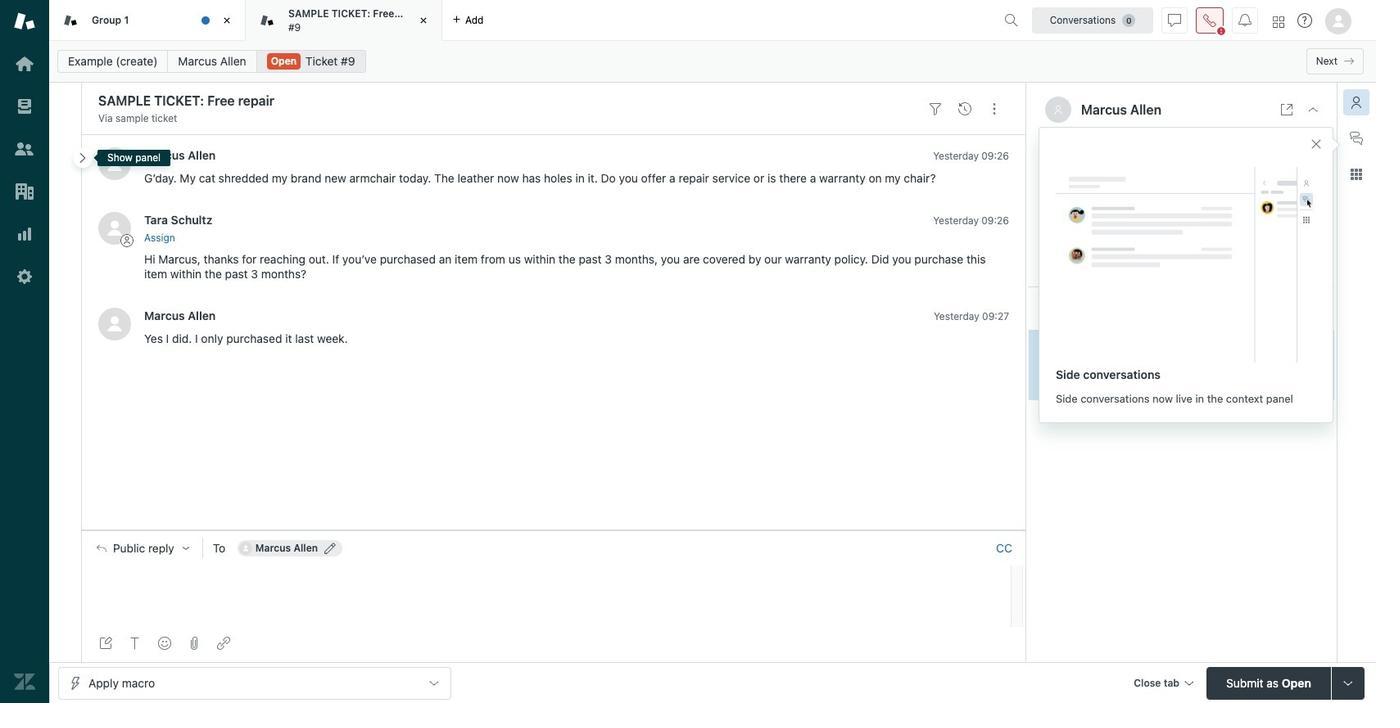Task type: locate. For each thing, give the bounding box(es) containing it.
zendesk products image
[[1273, 16, 1284, 27]]

apps image
[[1350, 168, 1363, 181]]

views image
[[14, 96, 35, 117]]

hide composer image
[[547, 524, 560, 537]]

organizations image
[[14, 181, 35, 202]]

filter image
[[929, 102, 942, 115]]

2 vertical spatial yesterday 09:26 text field
[[1077, 358, 1153, 371]]

zendesk support image
[[14, 11, 35, 32]]

add link (cmd k) image
[[217, 637, 230, 650]]

0 horizontal spatial close image
[[415, 12, 432, 29]]

main element
[[0, 0, 49, 704]]

zendesk image
[[14, 672, 35, 693]]

ticket actions image
[[988, 102, 1001, 115]]

secondary element
[[49, 45, 1376, 78]]

user image
[[1053, 105, 1063, 115], [1055, 106, 1062, 114]]

2 vertical spatial avatar image
[[98, 308, 131, 340]]

tabs tab list
[[49, 0, 998, 41]]

get help image
[[1297, 13, 1312, 28]]

close image
[[219, 12, 235, 29]]

0 vertical spatial close image
[[415, 12, 432, 29]]

tab
[[49, 0, 246, 41], [246, 0, 442, 41]]

Subject field
[[95, 91, 917, 111]]

1 vertical spatial close image
[[1306, 103, 1320, 116]]

draft mode image
[[99, 637, 112, 650]]

1 vertical spatial avatar image
[[98, 212, 131, 245]]

2 avatar image from the top
[[98, 212, 131, 245]]

add attachment image
[[188, 637, 201, 650]]

customer context image
[[1350, 96, 1363, 109]]

close image
[[415, 12, 432, 29], [1306, 103, 1320, 116]]

Add user notes text field
[[1122, 218, 1315, 274]]

admin image
[[14, 266, 35, 288]]

tooltip
[[97, 150, 170, 166]]

Yesterday 09:26 text field
[[933, 150, 1009, 163], [933, 215, 1009, 227], [1077, 358, 1153, 371]]

avatar image
[[98, 148, 131, 181], [98, 212, 131, 245], [98, 308, 131, 340]]

0 vertical spatial avatar image
[[98, 148, 131, 181]]



Task type: vqa. For each thing, say whether or not it's contained in the screenshot.
Reporting image
yes



Task type: describe. For each thing, give the bounding box(es) containing it.
events image
[[958, 102, 971, 115]]

format text image
[[129, 637, 142, 650]]

button displays agent's chat status as invisible. image
[[1168, 14, 1181, 27]]

edit user image
[[324, 543, 336, 554]]

2 tab from the left
[[246, 0, 442, 41]]

1 avatar image from the top
[[98, 148, 131, 181]]

view more details image
[[1280, 103, 1293, 116]]

displays possible ticket submission types image
[[1342, 677, 1355, 690]]

1 vertical spatial yesterday 09:26 text field
[[933, 215, 1009, 227]]

conversationlabel log
[[82, 135, 1026, 531]]

1 horizontal spatial close image
[[1306, 103, 1320, 116]]

close image inside tab
[[415, 12, 432, 29]]

reporting image
[[14, 224, 35, 245]]

notifications image
[[1238, 14, 1252, 27]]

Yesterday 09:27 text field
[[934, 310, 1009, 322]]

get started image
[[14, 53, 35, 75]]

customers image
[[14, 138, 35, 160]]

0 vertical spatial yesterday 09:26 text field
[[933, 150, 1009, 163]]

1 tab from the left
[[49, 0, 246, 41]]

insert emojis image
[[158, 637, 171, 650]]

marcus.allen@example.com image
[[239, 542, 252, 555]]

3 avatar image from the top
[[98, 308, 131, 340]]



